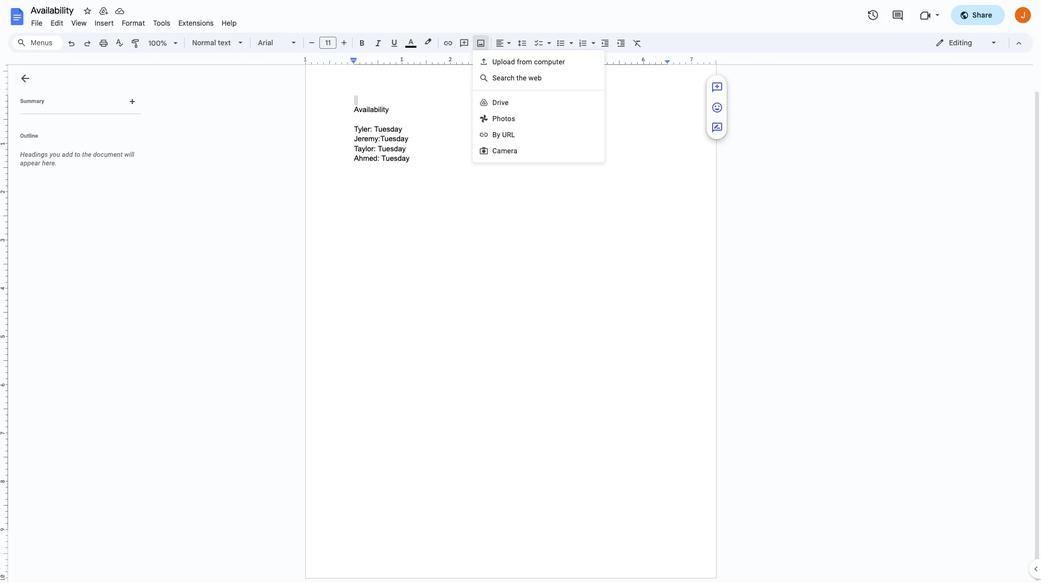 Task type: vqa. For each thing, say whether or not it's contained in the screenshot.
Slide
no



Task type: locate. For each thing, give the bounding box(es) containing it.
web
[[529, 74, 542, 82]]

format menu item
[[118, 17, 149, 29]]

bulleted list menu image
[[567, 36, 574, 40]]

file
[[31, 19, 43, 28]]

normal text
[[192, 38, 231, 47]]

from
[[517, 58, 532, 66]]

s
[[493, 74, 497, 82]]

the
[[517, 74, 527, 82], [82, 151, 91, 158]]

edit menu item
[[47, 17, 67, 29]]

appear
[[20, 160, 40, 167]]

styles list. normal text selected. option
[[192, 36, 232, 50]]

left margin image
[[306, 57, 357, 64]]

1 size image from the top
[[711, 82, 724, 94]]

Zoom field
[[144, 36, 182, 51]]

main toolbar
[[62, 0, 646, 475]]

editing
[[949, 38, 973, 47]]

0 vertical spatial size image
[[711, 82, 724, 94]]

tools
[[153, 19, 170, 28]]

file menu item
[[27, 17, 47, 29]]

menu bar
[[27, 13, 241, 30]]

drive d element
[[493, 99, 512, 107]]

pload
[[497, 58, 515, 66]]

the right to
[[82, 151, 91, 158]]

highlight color image
[[423, 36, 434, 48]]

right margin image
[[665, 57, 716, 64]]

the left web
[[517, 74, 527, 82]]

url
[[502, 131, 515, 139]]

rive
[[497, 99, 509, 107]]

earch
[[497, 74, 515, 82]]

size image
[[711, 82, 724, 94], [711, 102, 724, 114], [711, 122, 724, 134]]

document
[[93, 151, 123, 158]]

Zoom text field
[[146, 36, 170, 50]]

you
[[50, 151, 60, 158]]

tools menu item
[[149, 17, 174, 29]]

2 vertical spatial size image
[[711, 122, 724, 134]]

help menu item
[[218, 17, 241, 29]]

1
[[304, 56, 307, 63]]

computer
[[534, 58, 565, 66]]

hotos
[[497, 115, 515, 123]]

menu bar inside 'menu bar' banner
[[27, 13, 241, 30]]

menu bar containing file
[[27, 13, 241, 30]]

1 vertical spatial the
[[82, 151, 91, 158]]

y
[[497, 131, 501, 139]]

headings
[[20, 151, 48, 158]]

d
[[493, 99, 497, 107]]

share button
[[951, 5, 1005, 25]]

normal
[[192, 38, 216, 47]]

to
[[75, 151, 80, 158]]

menu
[[473, 50, 605, 163]]

outline
[[20, 133, 38, 139]]

arial
[[258, 38, 273, 47]]

help
[[222, 19, 237, 28]]

will
[[124, 151, 134, 158]]

0 vertical spatial the
[[517, 74, 527, 82]]

u pload from computer
[[493, 58, 565, 66]]

application containing share
[[0, 0, 1042, 584]]

0 horizontal spatial the
[[82, 151, 91, 158]]

editing button
[[929, 35, 1005, 50]]

upload from computer u element
[[493, 58, 568, 66]]

menu containing u
[[473, 50, 605, 163]]

view menu item
[[67, 17, 91, 29]]

checklist menu image
[[545, 36, 551, 40]]

Rename text field
[[27, 4, 80, 16]]

p hotos
[[493, 115, 515, 123]]

extensions
[[178, 19, 214, 28]]

application
[[0, 0, 1042, 584]]

1 vertical spatial size image
[[711, 102, 724, 114]]

3 size image from the top
[[711, 122, 724, 134]]

summary heading
[[20, 98, 44, 106]]

b y url
[[493, 131, 515, 139]]

photos p element
[[493, 115, 518, 123]]



Task type: describe. For each thing, give the bounding box(es) containing it.
insert menu item
[[91, 17, 118, 29]]

search the web s element
[[493, 74, 545, 82]]

outline heading
[[8, 132, 145, 146]]

d rive
[[493, 99, 509, 107]]

mode and view toolbar
[[928, 33, 1027, 53]]

menu inside application
[[473, 50, 605, 163]]

extensions menu item
[[174, 17, 218, 29]]

view
[[71, 19, 87, 28]]

format
[[122, 19, 145, 28]]

add
[[62, 151, 73, 158]]

amera
[[497, 147, 518, 155]]

c amera
[[493, 147, 518, 155]]

b
[[493, 131, 497, 139]]

u
[[493, 58, 497, 66]]

insert
[[95, 19, 114, 28]]

c
[[493, 147, 497, 155]]

text
[[218, 38, 231, 47]]

s earch the web
[[493, 74, 542, 82]]

top margin image
[[0, 47, 8, 98]]

arial option
[[258, 36, 286, 50]]

p
[[493, 115, 497, 123]]

summary
[[20, 98, 44, 105]]

1 horizontal spatial the
[[517, 74, 527, 82]]

here.
[[42, 160, 57, 167]]

2 size image from the top
[[711, 102, 724, 114]]

Font size field
[[320, 37, 341, 49]]

the inside headings you add to the document will appear here.
[[82, 151, 91, 158]]

Star checkbox
[[81, 4, 95, 18]]

by url b element
[[493, 131, 518, 139]]

camera c element
[[493, 147, 521, 155]]

text color image
[[406, 36, 417, 48]]

document outline element
[[8, 65, 145, 584]]

Menus field
[[13, 36, 63, 50]]

menu bar banner
[[0, 0, 1042, 584]]

share
[[973, 11, 993, 20]]

Font size text field
[[320, 37, 336, 49]]

headings you add to the document will appear here.
[[20, 151, 134, 167]]

edit
[[51, 19, 63, 28]]

bottom margin image
[[0, 527, 8, 578]]

line & paragraph spacing image
[[517, 36, 528, 50]]



